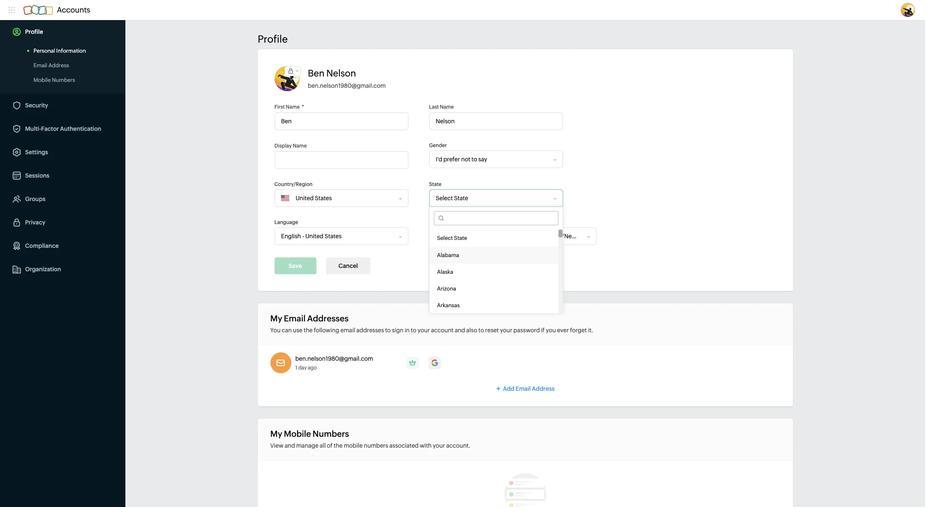 Task type: describe. For each thing, give the bounding box(es) containing it.
2 horizontal spatial your
[[500, 327, 513, 334]]

forget
[[571, 327, 587, 334]]

sessions
[[25, 172, 49, 179]]

in
[[405, 327, 410, 334]]

zone
[[442, 220, 454, 225]]

authentication
[[60, 126, 101, 132]]

cancel
[[339, 263, 358, 269]]

all
[[320, 443, 326, 449]]

my mobile numbers view and manage all of the mobile numbers associated with your account.
[[270, 429, 471, 449]]

name for last
[[440, 104, 454, 110]]

display name
[[275, 143, 307, 149]]

the inside my mobile numbers view and manage all of the mobile numbers associated with your account.
[[334, 443, 343, 449]]

settings
[[25, 149, 48, 156]]

name for first
[[286, 104, 300, 110]]

cancel button
[[326, 258, 371, 274]]

last name
[[429, 104, 454, 110]]

organization
[[25, 266, 61, 273]]

compliance
[[25, 243, 59, 249]]

Search... field
[[444, 212, 558, 225]]

mprivacy image
[[285, 67, 297, 76]]

display
[[275, 143, 292, 149]]

addresses
[[357, 327, 384, 334]]

also
[[467, 327, 478, 334]]

1 vertical spatial ben.nelson1980@gmail.com
[[296, 356, 374, 362]]

privacy
[[25, 219, 45, 226]]

numbers inside my mobile numbers view and manage all of the mobile numbers associated with your account.
[[313, 429, 349, 439]]

personal information
[[33, 48, 86, 54]]

email address
[[33, 62, 69, 69]]

email
[[341, 327, 355, 334]]

0 horizontal spatial profile
[[25, 28, 43, 35]]

my email addresses you can use the following email addresses to sign in to your account and also to reset your password if you ever forget it.
[[270, 314, 594, 334]]

country/region
[[275, 182, 313, 187]]

the inside my email addresses you can use the following email addresses to sign in to your account and also to reset your password if you ever forget it.
[[304, 327, 313, 334]]

of
[[327, 443, 333, 449]]

if
[[542, 327, 545, 334]]

you
[[546, 327, 556, 334]]

time
[[429, 220, 441, 225]]

email for my
[[284, 314, 306, 323]]

first name *
[[275, 104, 304, 110]]

can
[[282, 327, 292, 334]]

save
[[289, 263, 302, 269]]

my for my mobile numbers
[[270, 429, 282, 439]]

ago
[[308, 365, 317, 371]]

ben nelson ben.nelson1980@gmail.com
[[308, 68, 386, 89]]

0 horizontal spatial address
[[48, 62, 69, 69]]

ben
[[308, 68, 325, 79]]

1 to from the left
[[385, 327, 391, 334]]

select
[[437, 235, 453, 241]]

day
[[299, 365, 307, 371]]

0 vertical spatial email
[[33, 62, 47, 69]]

it.
[[588, 327, 594, 334]]

arizona
[[437, 286, 457, 292]]

1 horizontal spatial state
[[454, 235, 468, 241]]

ever
[[558, 327, 569, 334]]

email for add
[[516, 386, 531, 392]]

0 vertical spatial numbers
[[52, 77, 75, 83]]

mobile numbers
[[33, 77, 75, 83]]

multi-
[[25, 126, 41, 132]]

addresses
[[307, 314, 349, 323]]



Task type: vqa. For each thing, say whether or not it's contained in the screenshot.
date
no



Task type: locate. For each thing, give the bounding box(es) containing it.
ben.nelson1980@gmail.com 1 day ago
[[296, 356, 374, 371]]

numbers down the email address
[[52, 77, 75, 83]]

use
[[293, 327, 303, 334]]

personal
[[33, 48, 55, 54]]

your
[[418, 327, 430, 334], [500, 327, 513, 334], [433, 443, 445, 449]]

my inside my mobile numbers view and manage all of the mobile numbers associated with your account.
[[270, 429, 282, 439]]

1
[[296, 365, 298, 371]]

0 vertical spatial ben.nelson1980@gmail.com
[[308, 82, 386, 89]]

0 horizontal spatial and
[[285, 443, 295, 449]]

0 vertical spatial state
[[429, 182, 442, 187]]

factor
[[41, 126, 59, 132]]

sign
[[392, 327, 404, 334]]

address
[[48, 62, 69, 69], [532, 386, 555, 392]]

email right add at bottom right
[[516, 386, 531, 392]]

name
[[286, 104, 300, 110], [440, 104, 454, 110], [293, 143, 307, 149]]

name left *
[[286, 104, 300, 110]]

following
[[314, 327, 340, 334]]

2 horizontal spatial email
[[516, 386, 531, 392]]

groups
[[25, 196, 46, 202]]

0 horizontal spatial numbers
[[52, 77, 75, 83]]

name right display
[[293, 143, 307, 149]]

to right also
[[479, 327, 484, 334]]

0 vertical spatial and
[[455, 327, 466, 334]]

1 my from the top
[[270, 314, 282, 323]]

and inside my email addresses you can use the following email addresses to sign in to your account and also to reset your password if you ever forget it.
[[455, 327, 466, 334]]

name for display
[[293, 143, 307, 149]]

my up view
[[270, 429, 282, 439]]

name right last
[[440, 104, 454, 110]]

address down personal information
[[48, 62, 69, 69]]

your right reset
[[500, 327, 513, 334]]

arkansas
[[437, 302, 460, 309]]

manage
[[296, 443, 319, 449]]

and
[[455, 327, 466, 334], [285, 443, 295, 449]]

time zone
[[429, 220, 454, 225]]

and right view
[[285, 443, 295, 449]]

0 horizontal spatial state
[[429, 182, 442, 187]]

0 vertical spatial mobile
[[33, 77, 51, 83]]

1 horizontal spatial profile
[[258, 33, 288, 45]]

associated
[[390, 443, 419, 449]]

my
[[270, 314, 282, 323], [270, 429, 282, 439]]

ben.nelson1980@gmail.com up ago
[[296, 356, 374, 362]]

1 horizontal spatial the
[[334, 443, 343, 449]]

1 horizontal spatial numbers
[[313, 429, 349, 439]]

email inside my email addresses you can use the following email addresses to sign in to your account and also to reset your password if you ever forget it.
[[284, 314, 306, 323]]

state up time
[[429, 182, 442, 187]]

your right in
[[418, 327, 430, 334]]

None field
[[430, 151, 554, 168], [290, 190, 396, 207], [430, 190, 554, 207], [275, 228, 399, 245], [430, 228, 588, 245], [430, 151, 554, 168], [290, 190, 396, 207], [430, 190, 554, 207], [275, 228, 399, 245], [430, 228, 588, 245]]

1 horizontal spatial address
[[532, 386, 555, 392]]

mobile up manage
[[284, 429, 311, 439]]

0 vertical spatial my
[[270, 314, 282, 323]]

1 vertical spatial the
[[334, 443, 343, 449]]

2 vertical spatial email
[[516, 386, 531, 392]]

multi-factor authentication
[[25, 126, 101, 132]]

your right with
[[433, 443, 445, 449]]

and inside my mobile numbers view and manage all of the mobile numbers associated with your account.
[[285, 443, 295, 449]]

your inside my mobile numbers view and manage all of the mobile numbers associated with your account.
[[433, 443, 445, 449]]

to left sign
[[385, 327, 391, 334]]

1 horizontal spatial your
[[433, 443, 445, 449]]

1 horizontal spatial mobile
[[284, 429, 311, 439]]

2 to from the left
[[411, 327, 417, 334]]

2 horizontal spatial to
[[479, 327, 484, 334]]

0 vertical spatial the
[[304, 327, 313, 334]]

0 horizontal spatial to
[[385, 327, 391, 334]]

1 vertical spatial address
[[532, 386, 555, 392]]

0 horizontal spatial the
[[304, 327, 313, 334]]

3 to from the left
[[479, 327, 484, 334]]

security
[[25, 102, 48, 109]]

state
[[429, 182, 442, 187], [454, 235, 468, 241]]

1 vertical spatial email
[[284, 314, 306, 323]]

gender
[[429, 143, 447, 149]]

1 vertical spatial mobile
[[284, 429, 311, 439]]

last
[[429, 104, 439, 110]]

ben.nelson1980@gmail.com down nelson
[[308, 82, 386, 89]]

numbers up "of"
[[313, 429, 349, 439]]

first
[[275, 104, 285, 110]]

numbers
[[52, 77, 75, 83], [313, 429, 349, 439]]

view
[[270, 443, 284, 449]]

add
[[503, 386, 515, 392]]

1 vertical spatial numbers
[[313, 429, 349, 439]]

0 horizontal spatial email
[[33, 62, 47, 69]]

0 vertical spatial address
[[48, 62, 69, 69]]

reset
[[486, 327, 499, 334]]

select state
[[437, 235, 468, 241]]

email
[[33, 62, 47, 69], [284, 314, 306, 323], [516, 386, 531, 392]]

the right use at the left of page
[[304, 327, 313, 334]]

1 vertical spatial state
[[454, 235, 468, 241]]

password
[[514, 327, 540, 334]]

my for my email addresses
[[270, 314, 282, 323]]

state right the select
[[454, 235, 468, 241]]

ben.nelson1980@gmail.com
[[308, 82, 386, 89], [296, 356, 374, 362]]

1 vertical spatial my
[[270, 429, 282, 439]]

with
[[420, 443, 432, 449]]

*
[[302, 104, 304, 110]]

the right "of"
[[334, 443, 343, 449]]

email down personal
[[33, 62, 47, 69]]

mobile inside my mobile numbers view and manage all of the mobile numbers associated with your account.
[[284, 429, 311, 439]]

None text field
[[275, 113, 409, 130], [429, 113, 563, 130], [275, 113, 409, 130], [429, 113, 563, 130]]

to right in
[[411, 327, 417, 334]]

2 my from the top
[[270, 429, 282, 439]]

add email address
[[503, 386, 555, 392]]

alaska
[[437, 269, 454, 275]]

address right add at bottom right
[[532, 386, 555, 392]]

profile
[[25, 28, 43, 35], [258, 33, 288, 45]]

0 horizontal spatial your
[[418, 327, 430, 334]]

account
[[431, 327, 454, 334]]

save button
[[275, 258, 316, 274]]

you
[[270, 327, 281, 334]]

profile up mprivacy icon
[[258, 33, 288, 45]]

1 horizontal spatial to
[[411, 327, 417, 334]]

accounts
[[57, 5, 90, 14]]

email up use at the left of page
[[284, 314, 306, 323]]

nelson
[[327, 68, 356, 79]]

my inside my email addresses you can use the following email addresses to sign in to your account and also to reset your password if you ever forget it.
[[270, 314, 282, 323]]

alabama
[[437, 252, 460, 259]]

the
[[304, 327, 313, 334], [334, 443, 343, 449]]

my up you
[[270, 314, 282, 323]]

to
[[385, 327, 391, 334], [411, 327, 417, 334], [479, 327, 484, 334]]

mobile down the email address
[[33, 77, 51, 83]]

profile up personal
[[25, 28, 43, 35]]

numbers
[[364, 443, 389, 449]]

mobile
[[344, 443, 363, 449]]

primary image
[[407, 357, 419, 369]]

and left also
[[455, 327, 466, 334]]

None text field
[[275, 151, 409, 169]]

mobile
[[33, 77, 51, 83], [284, 429, 311, 439]]

1 vertical spatial and
[[285, 443, 295, 449]]

language
[[275, 220, 298, 225]]

information
[[56, 48, 86, 54]]

1 horizontal spatial and
[[455, 327, 466, 334]]

0 horizontal spatial mobile
[[33, 77, 51, 83]]

account.
[[447, 443, 471, 449]]

1 horizontal spatial email
[[284, 314, 306, 323]]



